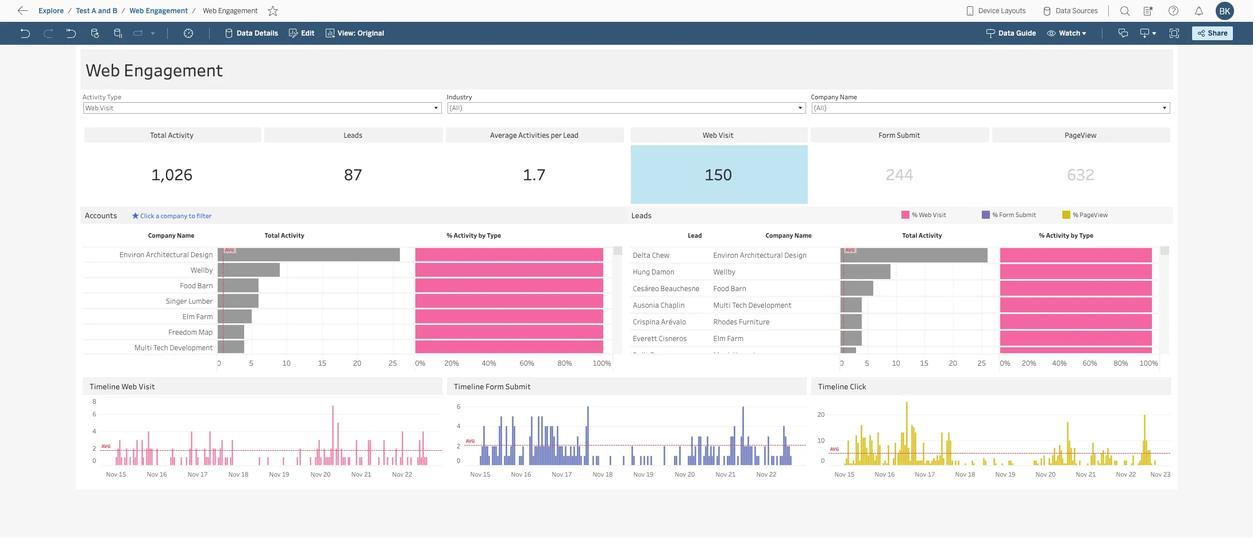 Task type: locate. For each thing, give the bounding box(es) containing it.
web engagement element
[[199, 7, 261, 15]]

1 / from the left
[[68, 7, 72, 15]]

engagement
[[146, 7, 188, 15], [218, 7, 258, 15]]

explore
[[38, 7, 64, 15]]

skip to content link
[[28, 6, 117, 22]]

to
[[52, 9, 61, 19]]

/ right b
[[122, 7, 125, 15]]

0 horizontal spatial web
[[129, 7, 144, 15]]

skip
[[30, 9, 49, 19]]

2 engagement from the left
[[218, 7, 258, 15]]

/ left test at the left top
[[68, 7, 72, 15]]

/ right the web engagement 'link'
[[192, 7, 196, 15]]

0 horizontal spatial /
[[68, 7, 72, 15]]

web
[[129, 7, 144, 15], [203, 7, 217, 15]]

/
[[68, 7, 72, 15], [122, 7, 125, 15], [192, 7, 196, 15]]

1 horizontal spatial engagement
[[218, 7, 258, 15]]

explore link
[[38, 6, 64, 16]]

1 engagement from the left
[[146, 7, 188, 15]]

0 horizontal spatial engagement
[[146, 7, 188, 15]]

web right b
[[129, 7, 144, 15]]

web right the web engagement 'link'
[[203, 7, 217, 15]]

2 horizontal spatial /
[[192, 7, 196, 15]]

b
[[113, 7, 118, 15]]

1 horizontal spatial web
[[203, 7, 217, 15]]

1 horizontal spatial /
[[122, 7, 125, 15]]

3 / from the left
[[192, 7, 196, 15]]

test
[[76, 7, 90, 15]]



Task type: vqa. For each thing, say whether or not it's contained in the screenshot.
the top flow IMAGE
no



Task type: describe. For each thing, give the bounding box(es) containing it.
1 web from the left
[[129, 7, 144, 15]]

content
[[63, 9, 99, 19]]

skip to content
[[30, 9, 99, 19]]

web engagement
[[203, 7, 258, 15]]

2 / from the left
[[122, 7, 125, 15]]

web engagement link
[[129, 6, 189, 16]]

a
[[92, 7, 96, 15]]

and
[[98, 7, 111, 15]]

2 web from the left
[[203, 7, 217, 15]]

explore / test a and b / web engagement /
[[38, 7, 196, 15]]

test a and b link
[[75, 6, 118, 16]]



